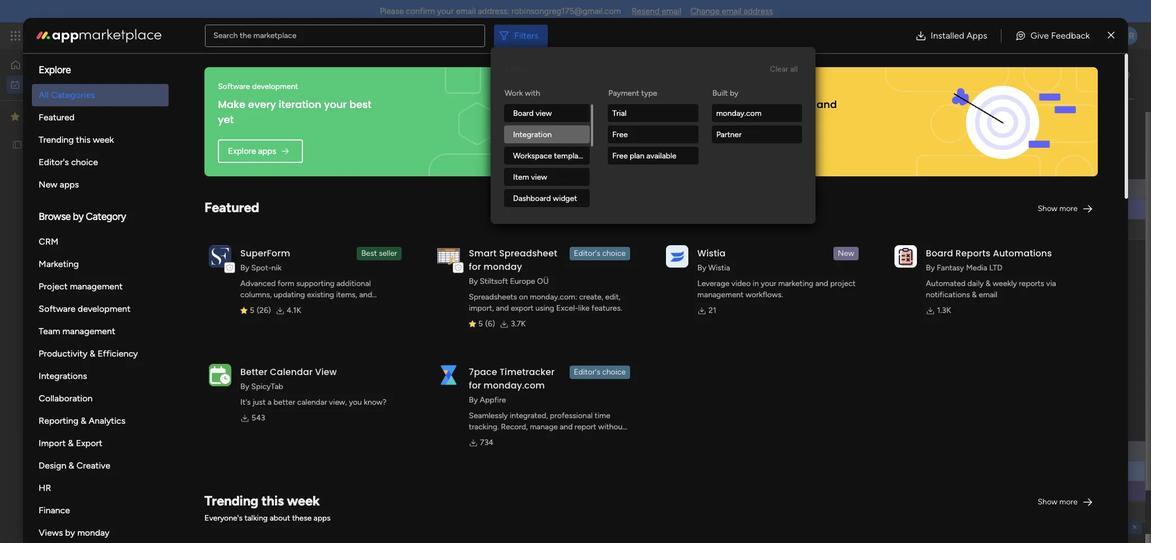 Task type: vqa. For each thing, say whether or not it's contained in the screenshot.
REPORTING
yes



Task type: locate. For each thing, give the bounding box(es) containing it.
the down tracking.
[[469, 434, 481, 443]]

all
[[790, 64, 798, 74]]

1 vertical spatial show more button
[[1034, 494, 1098, 512]]

these
[[292, 514, 312, 523]]

assess old project's progress
[[182, 488, 284, 497]]

notifications image
[[955, 30, 966, 41]]

for
[[469, 261, 481, 273], [469, 379, 481, 392]]

by up leverage at right
[[698, 263, 707, 273]]

2 vertical spatial 0
[[224, 387, 229, 397]]

2 vertical spatial editor's
[[574, 368, 601, 377]]

items inside overdue / 2 items
[[249, 165, 268, 175]]

1 vertical spatial the
[[469, 434, 481, 443]]

new up browse
[[39, 179, 57, 190]]

1 vertical spatial trending this week
[[205, 493, 320, 509]]

done
[[361, 116, 379, 126]]

in up workflows.
[[753, 279, 759, 289]]

id: 302390365 element
[[1071, 521, 1143, 535]]

0 horizontal spatial 0
[[224, 387, 229, 397]]

2 vertical spatial week
[[287, 493, 320, 509]]

software up make
[[218, 82, 250, 91]]

for down smart
[[469, 261, 481, 273]]

project for project management
[[39, 281, 68, 292]]

monday
[[50, 29, 88, 42], [484, 261, 522, 273], [77, 528, 110, 538]]

remove image
[[1131, 523, 1140, 532]]

1 vertical spatial show more
[[1038, 498, 1078, 507]]

for for 7pace timetracker for monday.com
[[469, 379, 481, 392]]

status
[[1017, 162, 1040, 171]]

& right design at the bottom left of page
[[69, 461, 74, 471]]

editor's for 7pace timetracker for monday.com
[[574, 368, 601, 377]]

dapulse x slim image
[[1108, 29, 1115, 42]]

543
[[252, 414, 265, 423]]

project left 3
[[182, 205, 207, 215]]

item view button
[[504, 168, 590, 186]]

& for export
[[68, 438, 74, 449]]

workspace template button
[[504, 147, 590, 165]]

explore apps up 2
[[228, 146, 276, 156]]

None search field
[[213, 112, 318, 130]]

0 vertical spatial project
[[674, 82, 699, 91]]

2 horizontal spatial 0
[[249, 307, 254, 316]]

0 horizontal spatial project
[[39, 281, 68, 292]]

app logo image
[[209, 245, 231, 268], [438, 245, 460, 268], [666, 245, 689, 268], [895, 245, 917, 268], [209, 364, 231, 386], [438, 364, 460, 386]]

monday up home button
[[50, 29, 88, 42]]

2 show more from the top
[[1038, 498, 1078, 507]]

on up the export
[[519, 293, 528, 302]]

template
[[554, 151, 586, 161]]

iteration
[[279, 98, 322, 112]]

by left fantasy
[[926, 263, 935, 273]]

by right browse
[[73, 211, 84, 223]]

more left 'medium'
[[1060, 204, 1078, 213]]

time up without
[[595, 411, 611, 421]]

items up advanced
[[238, 266, 257, 276]]

1 vertical spatial for
[[469, 379, 481, 392]]

filters up work with in the top left of the page
[[505, 64, 529, 75]]

0 horizontal spatial 5
[[250, 306, 254, 315]]

it's
[[240, 398, 251, 407]]

1 vertical spatial view
[[531, 172, 547, 182]]

by right 'views'
[[65, 528, 75, 538]]

1 horizontal spatial software
[[218, 82, 250, 91]]

trending this week up the everyone's talking about these apps
[[205, 493, 320, 509]]

banner logo image
[[483, 67, 629, 177], [939, 67, 1085, 177]]

hide done items
[[343, 116, 400, 126]]

0 vertical spatial filters
[[514, 30, 539, 41]]

priority
[[1094, 162, 1119, 171]]

filtering
[[281, 301, 309, 311]]

crm
[[39, 236, 58, 247]]

1 horizontal spatial the
[[469, 434, 481, 443]]

app logo image left fantasy
[[895, 245, 917, 268]]

later / 0 items
[[189, 384, 251, 398]]

0 horizontal spatial item
[[206, 507, 222, 517]]

1 vertical spatial free
[[613, 151, 628, 161]]

development up every
[[252, 82, 298, 91]]

spot-
[[251, 263, 272, 273]]

you
[[349, 398, 362, 407]]

project down marketing
[[39, 281, 68, 292]]

time
[[791, 98, 814, 112], [595, 411, 611, 421]]

new left item
[[170, 116, 186, 126]]

0 vertical spatial for
[[469, 261, 481, 273]]

free
[[613, 130, 628, 139], [613, 151, 628, 161]]

0 vertical spatial editor's
[[39, 157, 69, 168]]

app logo image for it's just a better calendar view, you know?
[[209, 364, 231, 386]]

banner logo image for achieve your goals, on time and in budget
[[939, 67, 1085, 177]]

1 horizontal spatial my
[[168, 65, 194, 90]]

& left efficiency
[[90, 349, 95, 359]]

editor's up professional
[[574, 368, 601, 377]]

editor's choice up the create, on the right bottom of page
[[574, 249, 626, 258]]

1 horizontal spatial explore apps
[[684, 146, 732, 156]]

show for trending this week
[[1038, 498, 1058, 507]]

help image
[[1081, 30, 1092, 41]]

apps down partner
[[714, 146, 732, 156]]

search
[[214, 31, 238, 40]]

editor's choice for smart spreadsheet for monday
[[574, 249, 626, 258]]

0 horizontal spatial my
[[25, 79, 35, 89]]

this
[[189, 303, 209, 317]]

time down all
[[791, 98, 814, 112]]

view for board view
[[536, 108, 552, 118]]

items right 2
[[249, 165, 268, 175]]

5 for superform
[[250, 306, 254, 315]]

development down project management
[[78, 304, 131, 314]]

board up fantasy
[[926, 247, 954, 260]]

1 horizontal spatial item
[[513, 172, 529, 182]]

1 horizontal spatial time
[[791, 98, 814, 112]]

5 for smart spreadsheet for monday
[[479, 319, 483, 329]]

change
[[691, 6, 720, 16]]

2 vertical spatial monday
[[77, 528, 110, 538]]

week
[[93, 134, 114, 145], [212, 303, 238, 317], [287, 493, 320, 509]]

1 show from the top
[[1038, 204, 1058, 213]]

board inside list box
[[26, 140, 47, 149]]

0 vertical spatial work
[[91, 29, 111, 42]]

email down daily
[[979, 290, 998, 300]]

project management
[[674, 82, 747, 91]]

automated daily & weekly reports via notifications & email
[[926, 279, 1057, 300]]

app logo image left 7pace
[[438, 364, 460, 386]]

1 vertical spatial this
[[262, 493, 284, 509]]

1 horizontal spatial work
[[505, 89, 523, 98]]

1 for from the top
[[469, 261, 481, 273]]

by for browse
[[73, 211, 84, 223]]

in inside achieve your goals, on time and in budget
[[674, 113, 683, 127]]

1 vertical spatial editor's choice
[[574, 249, 626, 258]]

seamlessly
[[469, 411, 508, 421]]

0 vertical spatial monday.com
[[716, 108, 762, 118]]

items inside today / 0 items
[[238, 266, 257, 276]]

customize button
[[405, 112, 465, 130]]

0 vertical spatial more
[[1060, 204, 1078, 213]]

by for 7pace timetracker for monday.com
[[469, 396, 478, 405]]

5 left the '(26)'
[[250, 306, 254, 315]]

0 for today /
[[231, 266, 236, 276]]

1 integration from the left
[[451, 129, 490, 139]]

0 vertical spatial week
[[93, 134, 114, 145]]

1 horizontal spatial development
[[252, 82, 298, 91]]

appfire
[[480, 396, 506, 405]]

0 horizontal spatial development
[[78, 304, 131, 314]]

0 inside later / 0 items
[[224, 387, 229, 397]]

existing
[[307, 290, 334, 300]]

items for today /
[[238, 266, 257, 276]]

app logo image left by wistia
[[666, 245, 689, 268]]

0 vertical spatial the
[[240, 31, 251, 40]]

featured down all categories
[[39, 112, 75, 123]]

item up dashboard
[[513, 172, 529, 182]]

0 horizontal spatial monday.com
[[484, 379, 545, 392]]

0 horizontal spatial trending this week
[[39, 134, 114, 145]]

work for monday
[[91, 29, 111, 42]]

items inside later / 0 items
[[231, 387, 251, 397]]

explore up my work
[[39, 64, 71, 76]]

&
[[986, 279, 991, 289], [972, 290, 977, 300], [90, 349, 95, 359], [81, 416, 86, 426], [68, 438, 74, 449], [69, 461, 74, 471]]

item right add
[[206, 507, 222, 517]]

by
[[730, 89, 739, 98], [73, 211, 84, 223], [65, 528, 75, 538]]

new item
[[170, 116, 204, 126]]

1 horizontal spatial 0
[[231, 266, 236, 276]]

on
[[775, 98, 788, 112], [519, 293, 528, 302]]

1 vertical spatial software development
[[39, 304, 131, 314]]

updating
[[274, 290, 305, 300]]

in
[[674, 113, 683, 127], [753, 279, 759, 289]]

4.1k
[[287, 306, 301, 315]]

0 vertical spatial new
[[170, 116, 186, 126]]

see plans
[[196, 31, 230, 40]]

by right built
[[730, 89, 739, 98]]

0 vertical spatial choice
[[71, 157, 98, 168]]

board for view
[[513, 108, 534, 118]]

wistia up by wistia
[[698, 247, 726, 260]]

installed apps
[[931, 30, 988, 41]]

my for my work
[[25, 79, 35, 89]]

show more button for featured
[[1034, 200, 1098, 218]]

monday.com up partner
[[716, 108, 762, 118]]

for down 7pace
[[469, 379, 481, 392]]

automated
[[926, 279, 966, 289]]

best
[[361, 249, 377, 258]]

0
[[231, 266, 236, 276], [249, 307, 254, 316], [224, 387, 229, 397]]

2 free from the top
[[613, 151, 628, 161]]

integration down customize
[[451, 129, 490, 139]]

items up it's
[[231, 387, 251, 397]]

integration down board view
[[513, 130, 552, 139]]

extra
[[483, 434, 500, 443]]

1 more from the top
[[1060, 204, 1078, 213]]

work for my
[[37, 79, 54, 89]]

2 vertical spatial project
[[39, 281, 68, 292]]

0 horizontal spatial software development
[[39, 304, 131, 314]]

apps marketplace image
[[36, 29, 161, 42]]

/
[[235, 162, 240, 176], [223, 263, 228, 277], [241, 303, 246, 317], [217, 384, 222, 398]]

1 explore apps from the left
[[228, 146, 276, 156]]

in down achieve
[[674, 113, 683, 127]]

import,
[[469, 304, 494, 313]]

2 for from the top
[[469, 379, 481, 392]]

monday right 'views'
[[77, 528, 110, 538]]

& left 'export'
[[68, 438, 74, 449]]

choice for 7pace timetracker for monday.com
[[602, 368, 626, 377]]

wistia up leverage at right
[[709, 263, 730, 273]]

email right change
[[722, 6, 742, 16]]

new apps
[[39, 179, 79, 190]]

week right this
[[212, 303, 238, 317]]

0 horizontal spatial new
[[39, 179, 57, 190]]

just
[[253, 398, 266, 407]]

by for wistia
[[698, 263, 707, 273]]

0 vertical spatial in
[[674, 113, 683, 127]]

work left with
[[505, 89, 523, 98]]

1 vertical spatial more
[[1060, 498, 1078, 507]]

items,
[[336, 290, 357, 300]]

0 right later
[[224, 387, 229, 397]]

budget
[[686, 113, 723, 127]]

1 vertical spatial development
[[78, 304, 131, 314]]

your inside make every iteration your best yet
[[324, 98, 347, 112]]

board left #1
[[26, 140, 47, 149]]

in inside leverage video in your marketing and project management workflows.
[[753, 279, 759, 289]]

monday.com button
[[712, 104, 802, 122]]

board for reports
[[926, 247, 954, 260]]

0 horizontal spatial this
[[76, 134, 91, 145]]

featured
[[39, 112, 75, 123], [205, 199, 259, 216]]

1 vertical spatial on
[[519, 293, 528, 302]]

1 horizontal spatial integration
[[513, 130, 552, 139]]

banner logo image for make every iteration your best yet
[[483, 67, 629, 177]]

21
[[709, 306, 717, 315]]

5 left (6)
[[479, 319, 483, 329]]

show more for trending this week
[[1038, 498, 1078, 507]]

app logo image for leverage video in your marketing and project management workflows.
[[666, 245, 689, 268]]

0 horizontal spatial on
[[519, 293, 528, 302]]

1 horizontal spatial 5
[[479, 319, 483, 329]]

and inside achieve your goals, on time and in budget
[[817, 98, 837, 112]]

work
[[198, 65, 243, 90], [505, 89, 523, 98]]

built by
[[713, 89, 739, 98]]

more
[[1060, 204, 1078, 213], [1060, 498, 1078, 507]]

apps image
[[1029, 30, 1040, 41]]

view up integration button
[[536, 108, 552, 118]]

your up workflows.
[[761, 279, 777, 289]]

show more for featured
[[1038, 204, 1078, 213]]

show for featured
[[1038, 204, 1058, 213]]

clear all
[[770, 64, 798, 74]]

0 vertical spatial show more button
[[1034, 200, 1098, 218]]

1 vertical spatial week
[[212, 303, 238, 317]]

editor's down #1
[[39, 157, 69, 168]]

spicytab
[[251, 382, 283, 392]]

show more up id:
[[1038, 498, 1078, 507]]

2 banner logo image from the left
[[939, 67, 1085, 177]]

0 vertical spatial item
[[513, 172, 529, 182]]

filters down please confirm your email address: robinsongreg175@gmail.com
[[514, 30, 539, 41]]

0 vertical spatial show
[[1038, 204, 1058, 213]]

your right confirm
[[437, 6, 454, 16]]

1 vertical spatial time
[[595, 411, 611, 421]]

1 vertical spatial show
[[1038, 498, 1058, 507]]

items right done
[[381, 116, 400, 126]]

everyone's talking about these apps
[[205, 514, 331, 523]]

new for new apps
[[39, 179, 57, 190]]

1 vertical spatial editor's
[[574, 249, 601, 258]]

1 horizontal spatial monday.com
[[716, 108, 762, 118]]

apps right "these"
[[314, 514, 331, 523]]

on right goals,
[[775, 98, 788, 112]]

1 show more button from the top
[[1034, 200, 1098, 218]]

1 banner logo image from the left
[[483, 67, 629, 177]]

2 show from the top
[[1038, 498, 1058, 507]]

management inside leverage video in your marketing and project management workflows.
[[698, 290, 744, 300]]

1 vertical spatial trending
[[205, 493, 258, 509]]

oü
[[537, 277, 549, 286]]

more up id:
[[1060, 498, 1078, 507]]

monday inside smart spreadsheet for monday
[[484, 261, 522, 273]]

/ left 2
[[235, 162, 240, 176]]

by for built
[[730, 89, 739, 98]]

1 horizontal spatial trending this week
[[205, 493, 320, 509]]

0 horizontal spatial banner logo image
[[483, 67, 629, 177]]

by left stiltsoft
[[469, 277, 478, 286]]

search the marketplace
[[214, 31, 297, 40]]

1 vertical spatial filters
[[505, 64, 529, 75]]

productivity & efficiency
[[39, 349, 138, 359]]

2 show more button from the top
[[1034, 494, 1098, 512]]

explore down budget
[[684, 146, 712, 156]]

1 horizontal spatial on
[[775, 98, 788, 112]]

1 vertical spatial featured
[[205, 199, 259, 216]]

0 vertical spatial development
[[252, 82, 298, 91]]

1 vertical spatial in
[[753, 279, 759, 289]]

trending up everyone's
[[205, 493, 258, 509]]

editor's choice up professional
[[574, 368, 626, 377]]

dashboard widget button
[[504, 189, 590, 207]]

0 for later /
[[224, 387, 229, 397]]

0 horizontal spatial time
[[595, 411, 611, 421]]

report
[[575, 423, 597, 432]]

1 vertical spatial choice
[[602, 249, 626, 258]]

items down the columns,
[[255, 307, 275, 316]]

my
[[168, 65, 194, 90], [25, 79, 35, 89]]

work up all
[[37, 79, 54, 89]]

everyone's
[[205, 514, 243, 523]]

for inside 7pace timetracker for monday.com
[[469, 379, 481, 392]]

0 vertical spatial show more
[[1038, 204, 1078, 213]]

finance
[[39, 505, 70, 516]]

this week / 0 items
[[189, 303, 275, 317]]

work inside button
[[37, 79, 54, 89]]

1 horizontal spatial project
[[182, 205, 207, 215]]

board inside button
[[513, 108, 534, 118]]

0 horizontal spatial work
[[37, 79, 54, 89]]

show more button for trending this week
[[1034, 494, 1098, 512]]

1 horizontal spatial banner logo image
[[939, 67, 1085, 177]]

show more left 'medium'
[[1038, 204, 1078, 213]]

2 integration from the left
[[513, 130, 552, 139]]

your up hide
[[324, 98, 347, 112]]

editor's for smart spreadsheet for monday
[[574, 249, 601, 258]]

1 horizontal spatial week
[[212, 303, 238, 317]]

europe
[[510, 277, 535, 286]]

media
[[966, 263, 988, 273]]

your down management
[[717, 98, 740, 112]]

0 vertical spatial monday
[[50, 29, 88, 42]]

1 horizontal spatial new
[[170, 116, 186, 126]]

the inside seamlessly integrated, professional time tracking. record, manage and report without the extra work.
[[469, 434, 481, 443]]

yet
[[218, 113, 234, 127]]

items inside the this week / 0 items
[[255, 307, 275, 316]]

and inside spreadsheets on monday.com: create, edit, import, and export using excel-like features.
[[496, 304, 509, 313]]

project up achieve
[[674, 82, 699, 91]]

software development down project management
[[39, 304, 131, 314]]

new inside button
[[170, 116, 186, 126]]

software development up every
[[218, 82, 298, 91]]

board inside board reports automations by fantasy media ltd
[[926, 247, 954, 260]]

integrations
[[39, 371, 87, 382]]

1 free from the top
[[613, 130, 628, 139]]

0 inside today / 0 items
[[231, 266, 236, 276]]

my down home
[[25, 79, 35, 89]]

by left spot-
[[240, 263, 249, 273]]

your inside leverage video in your marketing and project management workflows.
[[761, 279, 777, 289]]

for inside smart spreadsheet for monday
[[469, 261, 481, 273]]

1 vertical spatial monday
[[484, 261, 522, 273]]

choice up without
[[602, 368, 626, 377]]

trending down favorites button
[[39, 134, 74, 145]]

workspace
[[513, 151, 552, 161]]

nik
[[272, 263, 282, 273]]

software up team
[[39, 304, 76, 314]]

choice up new apps
[[71, 157, 98, 168]]

free down trial
[[613, 130, 628, 139]]

work up home button
[[91, 29, 111, 42]]

1 horizontal spatial this
[[262, 493, 284, 509]]

this right #1
[[76, 134, 91, 145]]

0 inside the this week / 0 items
[[249, 307, 254, 316]]

my inside button
[[25, 79, 35, 89]]

editor's up the create, on the right bottom of page
[[574, 249, 601, 258]]

time inside achieve your goals, on time and in budget
[[791, 98, 814, 112]]

explore apps down partner
[[684, 146, 732, 156]]

app logo image for seamlessly integrated, professional time tracking. record, manage and report without the extra work.
[[438, 364, 460, 386]]

2 horizontal spatial new
[[838, 249, 855, 258]]

0 vertical spatial free
[[613, 130, 628, 139]]

0 vertical spatial software development
[[218, 82, 298, 91]]

the right search
[[240, 31, 251, 40]]

0 vertical spatial view
[[536, 108, 552, 118]]

email left address: at the left of page
[[456, 6, 476, 16]]

1 vertical spatial work
[[37, 79, 54, 89]]

week down favorites button
[[93, 134, 114, 145]]

/ for today /
[[223, 263, 228, 277]]

& for creative
[[69, 461, 74, 471]]

columns,
[[240, 290, 272, 300]]

2 more from the top
[[1060, 498, 1078, 507]]

payment
[[609, 89, 640, 98]]

1 show more from the top
[[1038, 204, 1078, 213]]

app logo image left by spot-nik at the left of page
[[209, 245, 231, 268]]

change email address link
[[691, 6, 773, 16]]

time inside seamlessly integrated, professional time tracking. record, manage and report without the extra work.
[[595, 411, 611, 421]]

0 vertical spatial 5
[[250, 306, 254, 315]]

public board image
[[12, 139, 22, 150]]

design
[[39, 461, 66, 471]]

featured down overdue / 2 items
[[205, 199, 259, 216]]

item view
[[513, 172, 547, 182]]



Task type: describe. For each thing, give the bounding box(es) containing it.
achieve
[[674, 98, 714, 112]]

monday.com inside button
[[716, 108, 762, 118]]

with
[[525, 89, 540, 98]]

and inside advanced form supporting additional columns, updating existing items, and conditional filtering
[[359, 290, 372, 300]]

smart spreadsheet for monday
[[469, 247, 558, 273]]

app logo image for automated daily & weekly reports via notifications & email
[[895, 245, 917, 268]]

free for free
[[613, 130, 628, 139]]

export
[[76, 438, 102, 449]]

0 horizontal spatial the
[[240, 31, 251, 40]]

conditional
[[240, 301, 279, 311]]

my work
[[168, 65, 243, 90]]

board #1 list box
[[0, 132, 143, 222]]

marketplace
[[253, 31, 297, 40]]

greg robinson image
[[1120, 27, 1138, 45]]

widget
[[553, 194, 577, 203]]

dashboard
[[513, 194, 551, 203]]

1 horizontal spatial software development
[[218, 82, 298, 91]]

select product image
[[10, 30, 21, 41]]

more for trending this week
[[1060, 498, 1078, 507]]

0 vertical spatial software
[[218, 82, 250, 91]]

professional
[[550, 411, 593, 421]]

new for new item
[[170, 116, 186, 126]]

assess
[[182, 488, 206, 497]]

give feedback
[[1031, 30, 1090, 41]]

email inside automated daily & weekly reports via notifications & email
[[979, 290, 998, 300]]

5 (26)
[[250, 306, 271, 315]]

and inside leverage video in your marketing and project management workflows.
[[816, 279, 829, 289]]

calendar
[[270, 366, 313, 379]]

by inside better calendar view by spicytab
[[240, 382, 249, 392]]

more for featured
[[1060, 204, 1078, 213]]

view,
[[329, 398, 347, 407]]

/ left 5 (26)
[[241, 303, 246, 317]]

1 horizontal spatial explore
[[228, 146, 256, 156]]

leverage
[[698, 279, 730, 289]]

goals,
[[742, 98, 773, 112]]

0 vertical spatial editor's choice
[[39, 157, 98, 168]]

& down daily
[[972, 290, 977, 300]]

available
[[647, 151, 677, 161]]

view for item view
[[531, 172, 547, 182]]

my work
[[25, 79, 54, 89]]

workspace template
[[513, 151, 586, 161]]

reports
[[1019, 279, 1045, 289]]

email right 'resend'
[[662, 6, 682, 16]]

0 horizontal spatial work
[[198, 65, 243, 90]]

monday.com:
[[530, 293, 577, 302]]

/ for later /
[[217, 384, 222, 398]]

give
[[1031, 30, 1049, 41]]

resend email link
[[632, 6, 682, 16]]

record,
[[501, 423, 528, 432]]

your inside achieve your goals, on time and in budget
[[717, 98, 740, 112]]

2 explore apps from the left
[[684, 146, 732, 156]]

id: 302390365
[[1076, 523, 1128, 532]]

weekly
[[993, 279, 1017, 289]]

2 horizontal spatial week
[[287, 493, 320, 509]]

home
[[26, 60, 47, 69]]

fantasy
[[937, 263, 964, 273]]

#1
[[49, 140, 57, 149]]

favorites
[[24, 111, 62, 122]]

5 (6)
[[479, 319, 495, 329]]

app logo image left smart
[[438, 245, 460, 268]]

free plan available
[[613, 151, 677, 161]]

timetracker
[[500, 366, 555, 379]]

item inside button
[[513, 172, 529, 182]]

view
[[315, 366, 337, 379]]

partner button
[[712, 126, 802, 143]]

0 vertical spatial trending
[[39, 134, 74, 145]]

by for smart spreadsheet for monday
[[469, 277, 478, 286]]

editor's choice for 7pace timetracker for monday.com
[[574, 368, 626, 377]]

monday.com inside 7pace timetracker for monday.com
[[484, 379, 545, 392]]

Filter dashboard by text search field
[[213, 112, 318, 130]]

reporting & analytics
[[39, 416, 126, 426]]

board #1
[[26, 140, 57, 149]]

stiltsoft
[[480, 277, 508, 286]]

make every iteration your best yet
[[218, 98, 372, 127]]

like
[[578, 304, 590, 313]]

by for superform
[[240, 263, 249, 273]]

for for smart spreadsheet for monday
[[469, 261, 481, 273]]

board for #1
[[26, 140, 47, 149]]

& right daily
[[986, 279, 991, 289]]

spreadsheets
[[469, 293, 517, 302]]

1 horizontal spatial featured
[[205, 199, 259, 216]]

views
[[39, 528, 63, 538]]

by wistia
[[698, 263, 730, 273]]

on inside spreadsheets on monday.com: create, edit, import, and export using excel-like features.
[[519, 293, 528, 302]]

/ for overdue /
[[235, 162, 240, 176]]

by for views
[[65, 528, 75, 538]]

+
[[183, 507, 188, 517]]

and inside seamlessly integrated, professional time tracking. record, manage and report without the extra work.
[[560, 423, 573, 432]]

apps
[[967, 30, 988, 41]]

my for my work
[[168, 65, 194, 90]]

(26)
[[257, 306, 271, 315]]

hide
[[343, 116, 359, 126]]

3.7k
[[511, 319, 526, 329]]

choice for smart spreadsheet for monday
[[602, 249, 626, 258]]

creative
[[76, 461, 110, 471]]

apps up browse by category
[[60, 179, 79, 190]]

smart
[[469, 247, 497, 260]]

on inside achieve your goals, on time and in budget
[[775, 98, 788, 112]]

+ add item
[[183, 507, 222, 517]]

items for overdue /
[[249, 165, 268, 175]]

free button
[[608, 126, 699, 143]]

0 horizontal spatial software
[[39, 304, 76, 314]]

integration button
[[504, 126, 590, 143]]

manage
[[530, 423, 558, 432]]

resend email
[[632, 6, 682, 16]]

0 vertical spatial trending this week
[[39, 134, 114, 145]]

give feedback button
[[1006, 24, 1099, 47]]

by appfire
[[469, 396, 506, 405]]

tracking.
[[469, 423, 499, 432]]

address
[[744, 6, 773, 16]]

calendar
[[297, 398, 327, 407]]

& for analytics
[[81, 416, 86, 426]]

address:
[[478, 6, 509, 16]]

search everything image
[[1056, 30, 1067, 41]]

& for efficiency
[[90, 349, 95, 359]]

home button
[[7, 56, 120, 74]]

reporting
[[39, 416, 78, 426]]

views by monday
[[39, 528, 110, 538]]

every
[[248, 98, 276, 112]]

video
[[732, 279, 751, 289]]

302390365
[[1087, 523, 1128, 532]]

items for later /
[[231, 387, 251, 397]]

installed apps button
[[906, 24, 997, 47]]

achieve your goals, on time and in budget
[[674, 98, 837, 127]]

project for project management
[[674, 82, 699, 91]]

without
[[598, 423, 626, 432]]

integration inside button
[[513, 130, 552, 139]]

0 vertical spatial wistia
[[698, 247, 726, 260]]

0 vertical spatial this
[[76, 134, 91, 145]]

by stiltsoft europe oü
[[469, 277, 549, 286]]

by inside board reports automations by fantasy media ltd
[[926, 263, 935, 273]]

overdue
[[189, 162, 232, 176]]

apps down filter dashboard by text search field
[[258, 146, 276, 156]]

filters inside popup button
[[514, 30, 539, 41]]

today
[[189, 263, 221, 277]]

work with
[[505, 89, 540, 98]]

team
[[39, 326, 60, 337]]

advanced form supporting additional columns, updating existing items, and conditional filtering
[[240, 279, 372, 311]]

0 vertical spatial featured
[[39, 112, 75, 123]]

free for free plan available
[[613, 151, 628, 161]]

2 vertical spatial new
[[838, 249, 855, 258]]

0 horizontal spatial explore
[[39, 64, 71, 76]]

payment type
[[609, 89, 657, 98]]

board down available
[[673, 162, 694, 171]]

v2 star 2 image
[[11, 110, 20, 124]]

today / 0 items
[[189, 263, 257, 277]]

project for project 3
[[182, 205, 207, 215]]

project's
[[221, 488, 252, 497]]

inbox image
[[979, 30, 991, 41]]

favorites button
[[8, 107, 112, 126]]

1 vertical spatial item
[[206, 507, 222, 517]]

1 vertical spatial wistia
[[709, 263, 730, 273]]

2 horizontal spatial explore
[[684, 146, 712, 156]]



